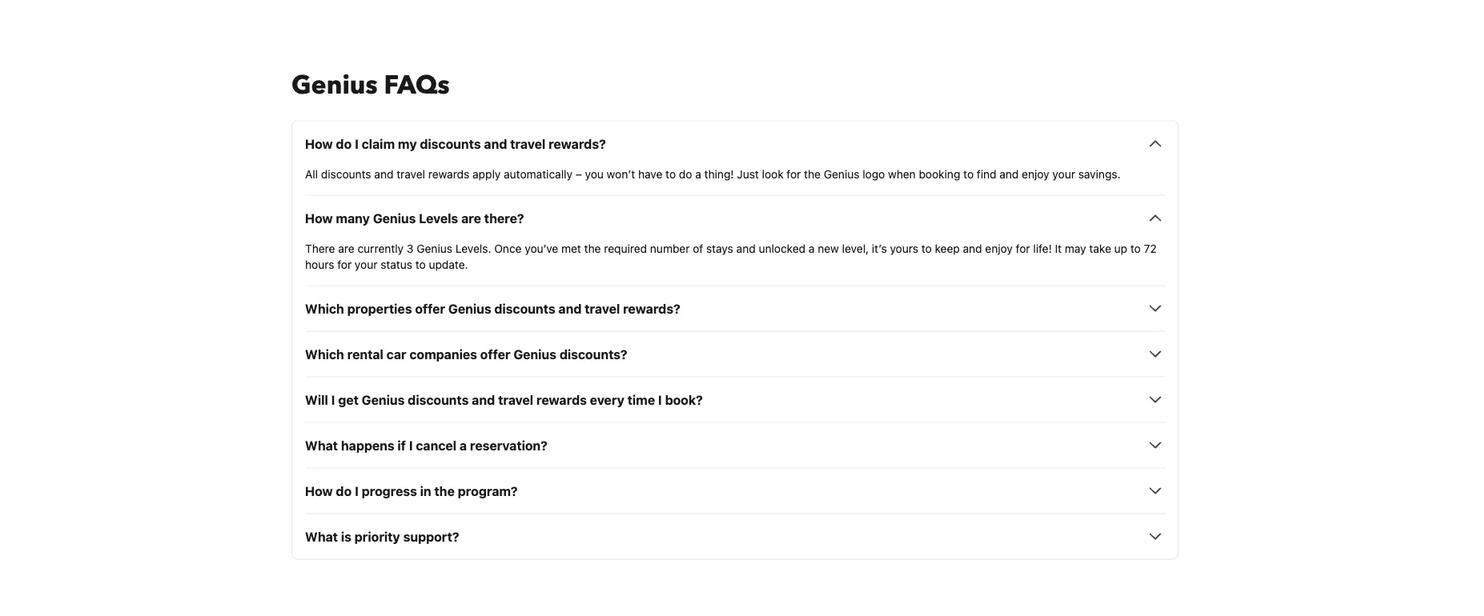 Task type: locate. For each thing, give the bounding box(es) containing it.
levels
[[419, 210, 458, 226]]

1 vertical spatial what
[[305, 529, 338, 544]]

rewards? up –
[[549, 136, 606, 151]]

genius up will i get genius discounts and travel rewards every time i book?
[[514, 347, 556, 362]]

it's
[[872, 242, 887, 255]]

get
[[338, 392, 359, 407]]

1 vertical spatial how
[[305, 210, 333, 226]]

0 vertical spatial rewards
[[428, 167, 469, 180]]

genius up update.
[[417, 242, 452, 255]]

1 horizontal spatial rewards
[[536, 392, 587, 407]]

how inside how do i progress in the program? 'dropdown button'
[[305, 484, 333, 499]]

are up the "levels."
[[461, 210, 481, 226]]

find
[[977, 167, 997, 180]]

1 vertical spatial for
[[1016, 242, 1030, 255]]

–
[[576, 167, 582, 180]]

which down hours on the left
[[305, 301, 344, 316]]

are
[[461, 210, 481, 226], [338, 242, 354, 255]]

genius
[[291, 68, 378, 102], [824, 167, 860, 180], [373, 210, 416, 226], [417, 242, 452, 255], [448, 301, 491, 316], [514, 347, 556, 362], [362, 392, 405, 407]]

i
[[355, 136, 359, 151], [331, 392, 335, 407], [658, 392, 662, 407], [409, 438, 413, 453], [355, 484, 359, 499]]

are inside there are currently 3 genius levels. once you've met the required number of stays and unlocked a new level, it's yours to keep and enjoy for life! it may take up to 72 hours for your status to update.
[[338, 242, 354, 255]]

travel up reservation?
[[498, 392, 533, 407]]

1 horizontal spatial enjoy
[[1022, 167, 1049, 180]]

1 vertical spatial your
[[355, 258, 377, 271]]

2 vertical spatial for
[[337, 258, 352, 271]]

offer down which properties offer genius discounts and travel rewards?
[[480, 347, 510, 362]]

may
[[1065, 242, 1086, 255]]

how many genius levels are there?
[[305, 210, 524, 226]]

i left progress
[[355, 484, 359, 499]]

3 how from the top
[[305, 484, 333, 499]]

to right have
[[666, 167, 676, 180]]

do inside dropdown button
[[336, 136, 352, 151]]

offer up companies
[[415, 301, 445, 316]]

2 what from the top
[[305, 529, 338, 544]]

which for which properties offer genius discounts and travel rewards?
[[305, 301, 344, 316]]

discounts
[[420, 136, 481, 151], [321, 167, 371, 180], [494, 301, 555, 316], [408, 392, 469, 407]]

my
[[398, 136, 417, 151]]

there are currently 3 genius levels. once you've met the required number of stays and unlocked a new level, it's yours to keep and enjoy for life! it may take up to 72 hours for your status to update.
[[305, 242, 1157, 271]]

travel inside dropdown button
[[498, 392, 533, 407]]

will i get genius discounts and travel rewards every time i book?
[[305, 392, 703, 407]]

which inside the which rental car companies offer genius discounts? dropdown button
[[305, 347, 344, 362]]

0 horizontal spatial a
[[460, 438, 467, 453]]

which
[[305, 301, 344, 316], [305, 347, 344, 362]]

0 vertical spatial what
[[305, 438, 338, 453]]

1 horizontal spatial the
[[584, 242, 601, 255]]

a inside there are currently 3 genius levels. once you've met the required number of stays and unlocked a new level, it's yours to keep and enjoy for life! it may take up to 72 hours for your status to update.
[[809, 242, 815, 255]]

the right look at the top
[[804, 167, 821, 180]]

discounts down "you've"
[[494, 301, 555, 316]]

properties
[[347, 301, 412, 316]]

how left progress
[[305, 484, 333, 499]]

and down which rental car companies offer genius discounts?
[[472, 392, 495, 407]]

0 horizontal spatial your
[[355, 258, 377, 271]]

enjoy right find on the top of the page
[[1022, 167, 1049, 180]]

rewards? down number
[[623, 301, 680, 316]]

1 horizontal spatial for
[[787, 167, 801, 180]]

0 horizontal spatial offer
[[415, 301, 445, 316]]

1 vertical spatial which
[[305, 347, 344, 362]]

the
[[804, 167, 821, 180], [584, 242, 601, 255], [434, 484, 455, 499]]

and right keep in the right top of the page
[[963, 242, 982, 255]]

to
[[666, 167, 676, 180], [963, 167, 974, 180], [921, 242, 932, 255], [1130, 242, 1141, 255], [415, 258, 426, 271]]

update.
[[429, 258, 468, 271]]

the right 'met'
[[584, 242, 601, 255]]

what down will
[[305, 438, 338, 453]]

do left claim
[[336, 136, 352, 151]]

enjoy left "life!" at right
[[985, 242, 1013, 255]]

1 horizontal spatial are
[[461, 210, 481, 226]]

will
[[305, 392, 328, 407]]

genius up claim
[[291, 68, 378, 102]]

0 vertical spatial rewards?
[[549, 136, 606, 151]]

savings.
[[1078, 167, 1121, 180]]

2 vertical spatial the
[[434, 484, 455, 499]]

do
[[336, 136, 352, 151], [679, 167, 692, 180], [336, 484, 352, 499]]

2 how from the top
[[305, 210, 333, 226]]

0 vertical spatial enjoy
[[1022, 167, 1049, 180]]

which left rental
[[305, 347, 344, 362]]

enjoy
[[1022, 167, 1049, 180], [985, 242, 1013, 255]]

0 horizontal spatial the
[[434, 484, 455, 499]]

rewards?
[[549, 136, 606, 151], [623, 301, 680, 316]]

1 how from the top
[[305, 136, 333, 151]]

will i get genius discounts and travel rewards every time i book? button
[[305, 390, 1165, 409]]

travel up "automatically"
[[510, 136, 545, 151]]

you've
[[525, 242, 558, 255]]

0 vertical spatial how
[[305, 136, 333, 151]]

automatically
[[504, 167, 572, 180]]

0 vertical spatial do
[[336, 136, 352, 151]]

support?
[[403, 529, 459, 544]]

1 vertical spatial offer
[[480, 347, 510, 362]]

hours
[[305, 258, 334, 271]]

how inside the how many genius levels are there? dropdown button
[[305, 210, 333, 226]]

how up 'there'
[[305, 210, 333, 226]]

2 horizontal spatial the
[[804, 167, 821, 180]]

1 which from the top
[[305, 301, 344, 316]]

the inside there are currently 3 genius levels. once you've met the required number of stays and unlocked a new level, it's yours to keep and enjoy for life! it may take up to 72 hours for your status to update.
[[584, 242, 601, 255]]

genius up currently
[[373, 210, 416, 226]]

2 horizontal spatial a
[[809, 242, 815, 255]]

companies
[[409, 347, 477, 362]]

1 what from the top
[[305, 438, 338, 453]]

1 vertical spatial rewards
[[536, 392, 587, 407]]

1 horizontal spatial offer
[[480, 347, 510, 362]]

what
[[305, 438, 338, 453], [305, 529, 338, 544]]

your left savings. on the right
[[1052, 167, 1075, 180]]

booking
[[919, 167, 960, 180]]

do left progress
[[336, 484, 352, 499]]

2 vertical spatial do
[[336, 484, 352, 499]]

do inside 'dropdown button'
[[336, 484, 352, 499]]

do for how do i claim my discounts and travel rewards?
[[336, 136, 352, 151]]

how many genius levels are there? button
[[305, 208, 1165, 228]]

met
[[561, 242, 581, 255]]

0 vertical spatial the
[[804, 167, 821, 180]]

up
[[1114, 242, 1127, 255]]

how
[[305, 136, 333, 151], [305, 210, 333, 226], [305, 484, 333, 499]]

rewards left "every"
[[536, 392, 587, 407]]

for right hours on the left
[[337, 258, 352, 271]]

1 horizontal spatial rewards?
[[623, 301, 680, 316]]

genius up which rental car companies offer genius discounts?
[[448, 301, 491, 316]]

book?
[[665, 392, 703, 407]]

for left "life!" at right
[[1016, 242, 1030, 255]]

travel down my
[[397, 167, 425, 180]]

life!
[[1033, 242, 1052, 255]]

your down currently
[[355, 258, 377, 271]]

discounts right my
[[420, 136, 481, 151]]

reservation?
[[470, 438, 548, 453]]

2 vertical spatial a
[[460, 438, 467, 453]]

travel up discounts? on the bottom left
[[585, 301, 620, 316]]

and
[[484, 136, 507, 151], [374, 167, 393, 180], [1000, 167, 1019, 180], [736, 242, 756, 255], [963, 242, 982, 255], [558, 301, 582, 316], [472, 392, 495, 407]]

1 vertical spatial rewards?
[[623, 301, 680, 316]]

which inside which properties offer genius discounts and travel rewards? dropdown button
[[305, 301, 344, 316]]

program?
[[458, 484, 518, 499]]

2 which from the top
[[305, 347, 344, 362]]

0 vertical spatial your
[[1052, 167, 1075, 180]]

the right in
[[434, 484, 455, 499]]

0 vertical spatial which
[[305, 301, 344, 316]]

genius left logo
[[824, 167, 860, 180]]

1 horizontal spatial your
[[1052, 167, 1075, 180]]

rewards
[[428, 167, 469, 180], [536, 392, 587, 407]]

offer
[[415, 301, 445, 316], [480, 347, 510, 362]]

1 vertical spatial enjoy
[[985, 242, 1013, 255]]

1 vertical spatial the
[[584, 242, 601, 255]]

0 horizontal spatial enjoy
[[985, 242, 1013, 255]]

rewards down how do i claim my discounts and travel rewards?
[[428, 167, 469, 180]]

3
[[407, 242, 414, 255]]

1 vertical spatial are
[[338, 242, 354, 255]]

for
[[787, 167, 801, 180], [1016, 242, 1030, 255], [337, 258, 352, 271]]

and right find on the top of the page
[[1000, 167, 1019, 180]]

genius right get
[[362, 392, 405, 407]]

a left new
[[809, 242, 815, 255]]

i right time
[[658, 392, 662, 407]]

0 vertical spatial for
[[787, 167, 801, 180]]

are right 'there'
[[338, 242, 354, 255]]

which properties offer genius discounts and travel rewards? button
[[305, 299, 1165, 318]]

and right the stays
[[736, 242, 756, 255]]

a
[[695, 167, 701, 180], [809, 242, 815, 255], [460, 438, 467, 453]]

you
[[585, 167, 604, 180]]

genius inside which properties offer genius discounts and travel rewards? dropdown button
[[448, 301, 491, 316]]

a right cancel
[[460, 438, 467, 453]]

discounts up cancel
[[408, 392, 469, 407]]

0 vertical spatial offer
[[415, 301, 445, 316]]

genius faqs
[[291, 68, 450, 102]]

how inside how do i claim my discounts and travel rewards? dropdown button
[[305, 136, 333, 151]]

a left the thing!
[[695, 167, 701, 180]]

just
[[737, 167, 759, 180]]

have
[[638, 167, 662, 180]]

how do i progress in the program? button
[[305, 482, 1165, 501]]

0 horizontal spatial rewards?
[[549, 136, 606, 151]]

your
[[1052, 167, 1075, 180], [355, 258, 377, 271]]

levels.
[[455, 242, 491, 255]]

enjoy inside there are currently 3 genius levels. once you've met the required number of stays and unlocked a new level, it's yours to keep and enjoy for life! it may take up to 72 hours for your status to update.
[[985, 242, 1013, 255]]

what for what is priority support?
[[305, 529, 338, 544]]

1 vertical spatial a
[[809, 242, 815, 255]]

do left the thing!
[[679, 167, 692, 180]]

when
[[888, 167, 916, 180]]

0 vertical spatial a
[[695, 167, 701, 180]]

2 vertical spatial how
[[305, 484, 333, 499]]

what is priority support? button
[[305, 527, 1165, 546]]

for right look at the top
[[787, 167, 801, 180]]

0 horizontal spatial are
[[338, 242, 354, 255]]

travel
[[510, 136, 545, 151], [397, 167, 425, 180], [585, 301, 620, 316], [498, 392, 533, 407]]

0 vertical spatial are
[[461, 210, 481, 226]]

0 horizontal spatial rewards
[[428, 167, 469, 180]]

how up all
[[305, 136, 333, 151]]

which for which rental car companies offer genius discounts?
[[305, 347, 344, 362]]

72
[[1144, 242, 1157, 255]]

what left is
[[305, 529, 338, 544]]

once
[[494, 242, 522, 255]]



Task type: describe. For each thing, give the bounding box(es) containing it.
it
[[1055, 242, 1062, 255]]

how do i claim my discounts and travel rewards?
[[305, 136, 606, 151]]

genius inside the how many genius levels are there? dropdown button
[[373, 210, 416, 226]]

offer inside the which rental car companies offer genius discounts? dropdown button
[[480, 347, 510, 362]]

to left find on the top of the page
[[963, 167, 974, 180]]

i right if
[[409, 438, 413, 453]]

there?
[[484, 210, 524, 226]]

rental
[[347, 347, 383, 362]]

yours
[[890, 242, 918, 255]]

are inside dropdown button
[[461, 210, 481, 226]]

status
[[381, 258, 412, 271]]

do for how do i progress in the program?
[[336, 484, 352, 499]]

unlocked
[[759, 242, 806, 255]]

is
[[341, 529, 351, 544]]

all
[[305, 167, 318, 180]]

how do i progress in the program?
[[305, 484, 518, 499]]

happens
[[341, 438, 394, 453]]

every
[[590, 392, 624, 407]]

genius inside there are currently 3 genius levels. once you've met the required number of stays and unlocked a new level, it's yours to keep and enjoy for life! it may take up to 72 hours for your status to update.
[[417, 242, 452, 255]]

to left keep in the right top of the page
[[921, 242, 932, 255]]

your inside there are currently 3 genius levels. once you've met the required number of stays and unlocked a new level, it's yours to keep and enjoy for life! it may take up to 72 hours for your status to update.
[[355, 258, 377, 271]]

rewards inside dropdown button
[[536, 392, 587, 407]]

car
[[387, 347, 406, 362]]

what happens if i cancel a reservation?
[[305, 438, 548, 453]]

all discounts and travel rewards apply automatically – you won't have to do a thing! just look for the genius logo when booking to find and enjoy your savings.
[[305, 167, 1121, 180]]

which properties offer genius discounts and travel rewards?
[[305, 301, 680, 316]]

and up apply
[[484, 136, 507, 151]]

how for how do i claim my discounts and travel rewards?
[[305, 136, 333, 151]]

apply
[[473, 167, 501, 180]]

offer inside which properties offer genius discounts and travel rewards? dropdown button
[[415, 301, 445, 316]]

i left claim
[[355, 136, 359, 151]]

what for what happens if i cancel a reservation?
[[305, 438, 338, 453]]

priority
[[354, 529, 400, 544]]

what happens if i cancel a reservation? button
[[305, 436, 1165, 455]]

genius inside will i get genius discounts and travel rewards every time i book? dropdown button
[[362, 392, 405, 407]]

time
[[627, 392, 655, 407]]

level,
[[842, 242, 869, 255]]

2 horizontal spatial for
[[1016, 242, 1030, 255]]

stays
[[706, 242, 733, 255]]

discounts?
[[560, 347, 627, 362]]

to left '72'
[[1130, 242, 1141, 255]]

what is priority support?
[[305, 529, 459, 544]]

and up discounts? on the bottom left
[[558, 301, 582, 316]]

which rental car companies offer genius discounts? button
[[305, 345, 1165, 364]]

faqs
[[384, 68, 450, 102]]

claim
[[362, 136, 395, 151]]

cancel
[[416, 438, 456, 453]]

how do i claim my discounts and travel rewards? button
[[305, 134, 1165, 153]]

look
[[762, 167, 784, 180]]

i left get
[[331, 392, 335, 407]]

and down claim
[[374, 167, 393, 180]]

required
[[604, 242, 647, 255]]

won't
[[607, 167, 635, 180]]

number
[[650, 242, 690, 255]]

progress
[[362, 484, 417, 499]]

many
[[336, 210, 370, 226]]

discounts inside dropdown button
[[408, 392, 469, 407]]

keep
[[935, 242, 960, 255]]

if
[[398, 438, 406, 453]]

0 horizontal spatial for
[[337, 258, 352, 271]]

to right status
[[415, 258, 426, 271]]

of
[[693, 242, 703, 255]]

1 horizontal spatial a
[[695, 167, 701, 180]]

currently
[[357, 242, 404, 255]]

take
[[1089, 242, 1111, 255]]

which rental car companies offer genius discounts?
[[305, 347, 627, 362]]

how for how do i progress in the program?
[[305, 484, 333, 499]]

how for how many genius levels are there?
[[305, 210, 333, 226]]

i inside 'dropdown button'
[[355, 484, 359, 499]]

there
[[305, 242, 335, 255]]

1 vertical spatial do
[[679, 167, 692, 180]]

genius inside the which rental car companies offer genius discounts? dropdown button
[[514, 347, 556, 362]]

thing!
[[704, 167, 734, 180]]

in
[[420, 484, 431, 499]]

and inside dropdown button
[[472, 392, 495, 407]]

discounts right all
[[321, 167, 371, 180]]

a inside dropdown button
[[460, 438, 467, 453]]

the inside 'dropdown button'
[[434, 484, 455, 499]]

new
[[818, 242, 839, 255]]

logo
[[863, 167, 885, 180]]



Task type: vqa. For each thing, say whether or not it's contained in the screenshot.
Check-in date
no



